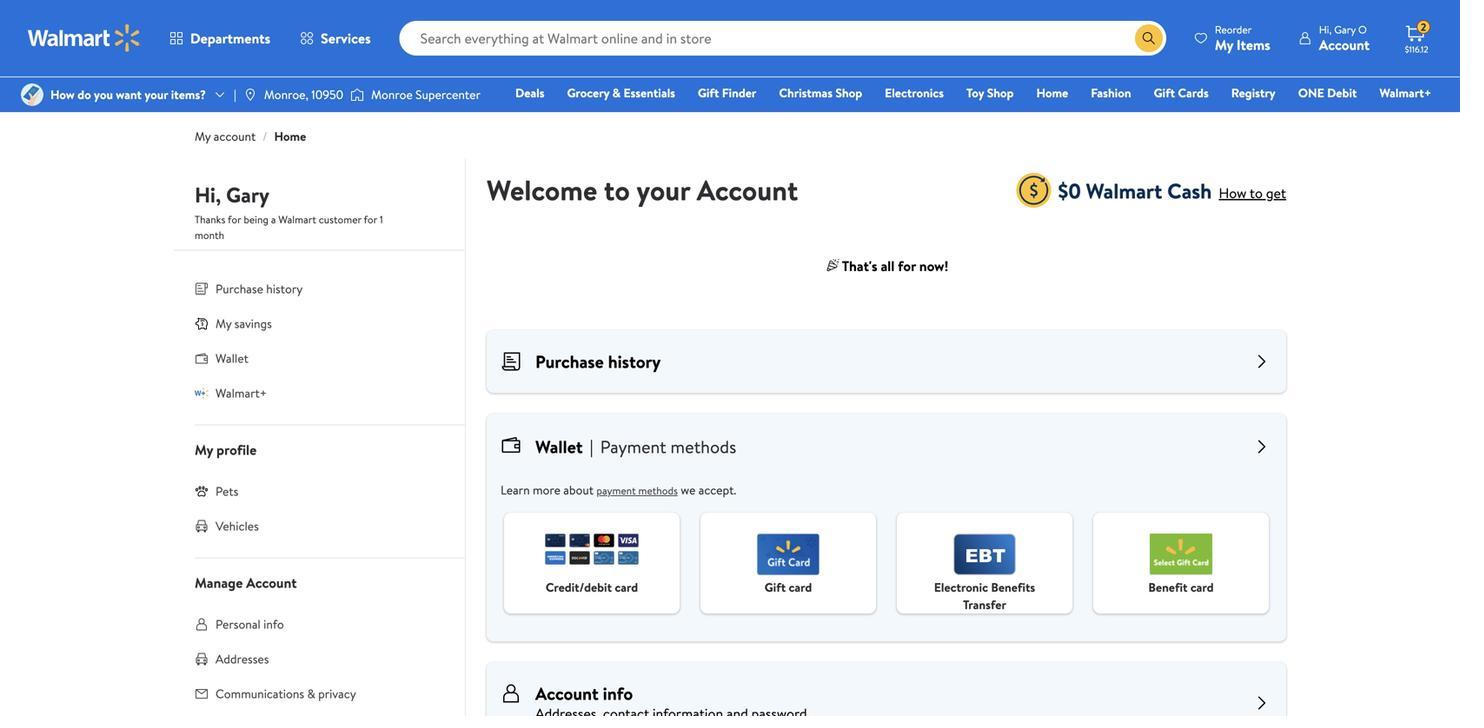 Task type: describe. For each thing, give the bounding box(es) containing it.
profile
[[217, 440, 257, 460]]

card for gift card
[[789, 579, 812, 596]]

manage
[[195, 573, 243, 593]]

1 horizontal spatial purchase history link
[[487, 330, 1287, 393]]

payment
[[597, 483, 636, 498]]

christmas shop link
[[772, 83, 870, 102]]

deals
[[516, 84, 545, 101]]

pets
[[216, 483, 239, 500]]

personal info
[[216, 616, 284, 633]]

my account / home
[[195, 128, 306, 145]]

wallet for wallet | payment methods
[[536, 435, 583, 459]]

items?
[[171, 86, 206, 103]]

hi, gary link
[[195, 180, 270, 217]]

0 vertical spatial methods
[[671, 435, 737, 459]]

essentials
[[624, 84, 676, 101]]

$0
[[1059, 177, 1081, 206]]

0 horizontal spatial purchase history
[[216, 280, 303, 297]]

learn more about payment methods we accept.
[[501, 482, 737, 499]]

credit/debit card button
[[504, 513, 680, 614]]

debit
[[1328, 84, 1358, 101]]

hi, gary thanks for being a walmart customer for 1 month
[[195, 180, 383, 243]]

1 vertical spatial |
[[590, 435, 594, 459]]

thanks
[[195, 212, 226, 227]]

that's all for now! element
[[842, 256, 949, 276]]

grocery
[[567, 84, 610, 101]]

toy shop link
[[959, 83, 1022, 102]]

1 horizontal spatial home link
[[1029, 83, 1077, 102]]

0 vertical spatial purchase history link
[[174, 272, 465, 306]]

how inside $0 walmart cash how to get
[[1219, 183, 1247, 203]]

electronic benefits transfer image
[[954, 534, 1016, 576]]

cards
[[1179, 84, 1209, 101]]

walmart inside hi, gary thanks for being a walmart customer for 1 month
[[279, 212, 316, 227]]

0 horizontal spatial home link
[[274, 128, 306, 145]]

grocery & essentials
[[567, 84, 676, 101]]

account
[[214, 128, 256, 145]]

toy shop
[[967, 84, 1014, 101]]

o
[[1359, 22, 1368, 37]]

customer
[[319, 212, 362, 227]]

icon image for my savings
[[195, 317, 209, 331]]

wallet | payment methods
[[536, 435, 737, 459]]

benefits
[[992, 579, 1036, 596]]

accept.
[[699, 482, 737, 499]]

addresses link
[[174, 642, 465, 677]]

0 vertical spatial walmart+
[[1380, 84, 1432, 101]]

1 vertical spatial walmart+ link
[[174, 376, 465, 411]]

month
[[195, 228, 224, 243]]

hi, for thanks for being a walmart customer for 1 month
[[195, 180, 221, 210]]

card for benefit card
[[1191, 579, 1214, 596]]

methods inside 'learn more about payment methods we accept.'
[[639, 483, 678, 498]]

wallet for wallet
[[216, 350, 249, 367]]

fashion
[[1091, 84, 1132, 101]]

2 horizontal spatial for
[[898, 256, 916, 276]]

electronic benefits transfer button
[[897, 513, 1073, 614]]

how to get link
[[1219, 177, 1287, 203]]

0 horizontal spatial for
[[228, 212, 241, 227]]

1 horizontal spatial for
[[364, 212, 377, 227]]

account info
[[536, 682, 633, 706]]

my for my profile
[[195, 440, 213, 460]]

Search search field
[[400, 21, 1167, 56]]

gary for for
[[226, 180, 270, 210]]

toy
[[967, 84, 985, 101]]

/
[[263, 128, 267, 145]]

gift finder
[[698, 84, 757, 101]]

savings
[[235, 315, 272, 332]]

one debit link
[[1291, 83, 1365, 102]]

1 horizontal spatial purchase history
[[536, 350, 661, 374]]

payment methods link
[[597, 483, 678, 498]]

now!
[[920, 256, 949, 276]]

to inside $0 walmart cash how to get
[[1250, 183, 1263, 203]]

Walmart Site-Wide search field
[[400, 21, 1167, 56]]

one debit
[[1299, 84, 1358, 101]]

my account link
[[195, 128, 256, 145]]

 image for monroe supercenter
[[351, 86, 364, 103]]

walmart image
[[28, 24, 141, 52]]

items
[[1237, 35, 1271, 54]]

gift cards
[[1154, 84, 1209, 101]]

my savings link
[[174, 306, 465, 341]]

transfer
[[963, 596, 1007, 613]]

0 horizontal spatial walmart+
[[216, 385, 267, 402]]

info for personal info
[[264, 616, 284, 633]]

0 vertical spatial walmart
[[1086, 177, 1163, 206]]

registry link
[[1224, 83, 1284, 102]]

payment
[[601, 435, 667, 459]]

shop for christmas shop
[[836, 84, 863, 101]]

how do you want your items?
[[50, 86, 206, 103]]

my savings
[[216, 315, 272, 332]]

gift finder link
[[690, 83, 765, 102]]

card for credit/debit card
[[615, 579, 638, 596]]

want
[[116, 86, 142, 103]]

all
[[881, 256, 895, 276]]

electronics link
[[877, 83, 952, 102]]

electronics
[[885, 84, 944, 101]]

reorder
[[1215, 22, 1252, 37]]

electronic benefits transfer
[[935, 579, 1036, 613]]

that's
[[842, 256, 878, 276]]

welcome to your account
[[487, 171, 798, 210]]

personal
[[216, 616, 261, 633]]

0 vertical spatial home
[[1037, 84, 1069, 101]]

supercenter
[[416, 86, 481, 103]]

monroe supercenter
[[371, 86, 481, 103]]

shop for toy shop
[[987, 84, 1014, 101]]

a
[[271, 212, 276, 227]]

benefit card
[[1149, 579, 1214, 596]]

reorder my items
[[1215, 22, 1271, 54]]

& for grocery
[[613, 84, 621, 101]]

grocery & essentials link
[[560, 83, 683, 102]]



Task type: locate. For each thing, give the bounding box(es) containing it.
gary up the being
[[226, 180, 270, 210]]

1 vertical spatial walmart+
[[216, 385, 267, 402]]

icon image inside my savings link
[[195, 317, 209, 331]]

how left do
[[50, 86, 75, 103]]

2
[[1421, 20, 1427, 35]]

purchase history
[[216, 280, 303, 297], [536, 350, 661, 374]]

to left get
[[1250, 183, 1263, 203]]

monroe,
[[264, 86, 309, 103]]

your
[[145, 86, 168, 103], [637, 171, 690, 210]]

0 vertical spatial your
[[145, 86, 168, 103]]

deals link
[[508, 83, 553, 102]]

for left 1
[[364, 212, 377, 227]]

communications & privacy link
[[174, 677, 465, 712]]

electronic
[[935, 579, 989, 596]]

1 vertical spatial how
[[1219, 183, 1247, 203]]

1 vertical spatial home
[[274, 128, 306, 145]]

0 horizontal spatial  image
[[243, 88, 257, 102]]

0 vertical spatial hi,
[[1320, 22, 1332, 37]]

0 horizontal spatial &
[[307, 686, 315, 703]]

card right credit/debit
[[615, 579, 638, 596]]

wallet link
[[174, 341, 465, 376]]

1
[[380, 212, 383, 227]]

0 vertical spatial info
[[264, 616, 284, 633]]

1 vertical spatial purchase
[[536, 350, 604, 374]]

1 horizontal spatial hi,
[[1320, 22, 1332, 37]]

0 vertical spatial how
[[50, 86, 75, 103]]

methods up accept.
[[671, 435, 737, 459]]

0 vertical spatial walmart+ link
[[1372, 83, 1440, 102]]

for right all
[[898, 256, 916, 276]]

1 vertical spatial &
[[307, 686, 315, 703]]

gift inside button
[[765, 579, 786, 596]]

get
[[1267, 183, 1287, 203]]

2 horizontal spatial card
[[1191, 579, 1214, 596]]

credit/debit card image
[[545, 534, 639, 565]]

1 horizontal spatial walmart
[[1086, 177, 1163, 206]]

icon image for pets
[[195, 485, 209, 498]]

my for my savings
[[216, 315, 232, 332]]

welcome
[[487, 171, 597, 210]]

manage account
[[195, 573, 297, 593]]

gift for gift finder
[[698, 84, 719, 101]]

0 horizontal spatial your
[[145, 86, 168, 103]]

$0 walmart cash how to get
[[1059, 177, 1287, 206]]

0 horizontal spatial walmart+ link
[[174, 376, 465, 411]]

3 card from the left
[[1191, 579, 1214, 596]]

0 vertical spatial home link
[[1029, 83, 1077, 102]]

1 icon image from the top
[[195, 317, 209, 331]]

0 horizontal spatial home
[[274, 128, 306, 145]]

wallet
[[216, 350, 249, 367], [536, 435, 583, 459]]

gary for account
[[1335, 22, 1356, 37]]

pets link
[[174, 474, 465, 509]]

for left the being
[[228, 212, 241, 227]]

gift left finder
[[698, 84, 719, 101]]

account info link
[[487, 663, 1287, 716]]

0 vertical spatial |
[[234, 86, 236, 103]]

card
[[615, 579, 638, 596], [789, 579, 812, 596], [1191, 579, 1214, 596]]

shop right toy
[[987, 84, 1014, 101]]

communications & privacy
[[216, 686, 356, 703]]

1 horizontal spatial how
[[1219, 183, 1247, 203]]

my profile
[[195, 440, 257, 460]]

& for communications
[[307, 686, 315, 703]]

you
[[94, 86, 113, 103]]

shop right christmas in the top right of the page
[[836, 84, 863, 101]]

credit/debit card
[[546, 579, 638, 596]]

gary inside the hi, gary o account
[[1335, 22, 1356, 37]]

monroe
[[371, 86, 413, 103]]

gift card
[[765, 579, 812, 596]]

christmas shop
[[779, 84, 863, 101]]

gift for gift card
[[765, 579, 786, 596]]

1 vertical spatial info
[[603, 682, 633, 706]]

how
[[50, 86, 75, 103], [1219, 183, 1247, 203]]

1 vertical spatial history
[[608, 350, 661, 374]]

gift
[[698, 84, 719, 101], [1154, 84, 1176, 101], [765, 579, 786, 596]]

icon image left pets
[[195, 485, 209, 498]]

0 horizontal spatial card
[[615, 579, 638, 596]]

gift card image
[[757, 534, 820, 576]]

2 vertical spatial icon image
[[195, 485, 209, 498]]

icon image inside walmart+ link
[[195, 386, 209, 400]]

1 vertical spatial home link
[[274, 128, 306, 145]]

walmart+ link
[[1372, 83, 1440, 102], [174, 376, 465, 411]]

cash
[[1168, 177, 1212, 206]]

1 horizontal spatial info
[[603, 682, 633, 706]]

0 vertical spatial purchase history
[[216, 280, 303, 297]]

 image
[[351, 86, 364, 103], [243, 88, 257, 102]]

1 vertical spatial wallet
[[536, 435, 583, 459]]

personal info link
[[174, 607, 465, 642]]

2 shop from the left
[[987, 84, 1014, 101]]

0 horizontal spatial to
[[604, 171, 630, 210]]

2 card from the left
[[789, 579, 812, 596]]

 image left monroe,
[[243, 88, 257, 102]]

hi, inside the hi, gary o account
[[1320, 22, 1332, 37]]

0 horizontal spatial how
[[50, 86, 75, 103]]

1 horizontal spatial &
[[613, 84, 621, 101]]

1 horizontal spatial shop
[[987, 84, 1014, 101]]

my left savings at left
[[216, 315, 232, 332]]

0 vertical spatial purchase
[[216, 280, 263, 297]]

we
[[681, 482, 696, 499]]

history up payment on the left
[[608, 350, 661, 374]]

0 vertical spatial icon image
[[195, 317, 209, 331]]

0 horizontal spatial gary
[[226, 180, 270, 210]]

finder
[[722, 84, 757, 101]]

0 horizontal spatial shop
[[836, 84, 863, 101]]

privacy
[[318, 686, 356, 703]]

hi, left o
[[1320, 22, 1332, 37]]

being
[[244, 212, 269, 227]]

wallet down my savings
[[216, 350, 249, 367]]

walmart right '$0'
[[1086, 177, 1163, 206]]

1 horizontal spatial walmart+
[[1380, 84, 1432, 101]]

gary
[[1335, 22, 1356, 37], [226, 180, 270, 210]]

hi, inside hi, gary thanks for being a walmart customer for 1 month
[[195, 180, 221, 210]]

christmas
[[779, 84, 833, 101]]

1 vertical spatial icon image
[[195, 386, 209, 400]]

hi, for account
[[1320, 22, 1332, 37]]

walmart+ down $116.12 on the top right of the page
[[1380, 84, 1432, 101]]

home right /
[[274, 128, 306, 145]]

1 horizontal spatial to
[[1250, 183, 1263, 203]]

1 vertical spatial walmart
[[279, 212, 316, 227]]

wallet up the 'more'
[[536, 435, 583, 459]]

gift left cards
[[1154, 84, 1176, 101]]

 image for monroe, 10950
[[243, 88, 257, 102]]

1 vertical spatial your
[[637, 171, 690, 210]]

icon image left my savings
[[195, 317, 209, 331]]

1 horizontal spatial home
[[1037, 84, 1069, 101]]

walmart+ link down $116.12 on the top right of the page
[[1372, 83, 1440, 102]]

0 horizontal spatial purchase
[[216, 280, 263, 297]]

1 horizontal spatial walmart+ link
[[1372, 83, 1440, 102]]

1 horizontal spatial  image
[[351, 86, 364, 103]]

hi, up thanks
[[195, 180, 221, 210]]

my left the account at top left
[[195, 128, 211, 145]]

methods left we
[[639, 483, 678, 498]]

| left payment on the left
[[590, 435, 594, 459]]

walmart+ up profile
[[216, 385, 267, 402]]

icon image inside pets link
[[195, 485, 209, 498]]

gift down 'gift card' image
[[765, 579, 786, 596]]

1 vertical spatial hi,
[[195, 180, 221, 210]]

0 horizontal spatial walmart
[[279, 212, 316, 227]]

fashion link
[[1084, 83, 1140, 102]]

card right benefit
[[1191, 579, 1214, 596]]

services
[[321, 29, 371, 48]]

card down 'gift card' image
[[789, 579, 812, 596]]

0 horizontal spatial history
[[266, 280, 303, 297]]

1 horizontal spatial card
[[789, 579, 812, 596]]

one
[[1299, 84, 1325, 101]]

services button
[[285, 17, 386, 59]]

$116.12
[[1406, 43, 1429, 55]]

home link left fashion link
[[1029, 83, 1077, 102]]

purchase history link
[[174, 272, 465, 306], [487, 330, 1287, 393]]

1 horizontal spatial wallet
[[536, 435, 583, 459]]

0 horizontal spatial wallet
[[216, 350, 249, 367]]

monroe, 10950
[[264, 86, 344, 103]]

& left privacy
[[307, 686, 315, 703]]

my for my account / home
[[195, 128, 211, 145]]

1 horizontal spatial gift
[[765, 579, 786, 596]]

gift for gift cards
[[1154, 84, 1176, 101]]

1 vertical spatial gary
[[226, 180, 270, 210]]

gary inside hi, gary thanks for being a walmart customer for 1 month
[[226, 180, 270, 210]]

gift card button
[[701, 513, 876, 614]]

credit/debit
[[546, 579, 612, 596]]

info for account info
[[603, 682, 633, 706]]

shop
[[836, 84, 863, 101], [987, 84, 1014, 101]]

1 horizontal spatial history
[[608, 350, 661, 374]]

my inside reorder my items
[[1215, 35, 1234, 54]]

& right grocery
[[613, 84, 621, 101]]

home link
[[1029, 83, 1077, 102], [274, 128, 306, 145]]

home left fashion link
[[1037, 84, 1069, 101]]

account
[[1320, 35, 1370, 54], [697, 171, 798, 210], [246, 573, 297, 593], [536, 682, 599, 706]]

my left "items"
[[1215, 35, 1234, 54]]

more
[[533, 482, 561, 499]]

1 vertical spatial purchase history
[[536, 350, 661, 374]]

2 icon image from the top
[[195, 386, 209, 400]]

home link right /
[[274, 128, 306, 145]]

0 vertical spatial wallet
[[216, 350, 249, 367]]

 image
[[21, 83, 43, 106]]

0 vertical spatial history
[[266, 280, 303, 297]]

learn
[[501, 482, 530, 499]]

2 horizontal spatial gift
[[1154, 84, 1176, 101]]

do
[[78, 86, 91, 103]]

1 card from the left
[[615, 579, 638, 596]]

| up the account at top left
[[234, 86, 236, 103]]

info
[[264, 616, 284, 633], [603, 682, 633, 706]]

walmart+
[[1380, 84, 1432, 101], [216, 385, 267, 402]]

walmart+ link down my savings link
[[174, 376, 465, 411]]

celebration icon image
[[825, 256, 842, 274]]

addresses
[[216, 651, 269, 668]]

benefit card button
[[1094, 513, 1269, 614]]

 image right 10950
[[351, 86, 364, 103]]

& inside 'link'
[[613, 84, 621, 101]]

my left profile
[[195, 440, 213, 460]]

0 horizontal spatial |
[[234, 86, 236, 103]]

walmart right a
[[279, 212, 316, 227]]

0 horizontal spatial purchase history link
[[174, 272, 465, 306]]

departments button
[[155, 17, 285, 59]]

icon image for walmart+
[[195, 386, 209, 400]]

0 horizontal spatial hi,
[[195, 180, 221, 210]]

0 vertical spatial gary
[[1335, 22, 1356, 37]]

3 icon image from the top
[[195, 485, 209, 498]]

1 shop from the left
[[836, 84, 863, 101]]

gary left o
[[1335, 22, 1356, 37]]

1 horizontal spatial |
[[590, 435, 594, 459]]

1 vertical spatial methods
[[639, 483, 678, 498]]

history
[[266, 280, 303, 297], [608, 350, 661, 374]]

benefit
[[1149, 579, 1188, 596]]

that's all for now!
[[842, 256, 949, 276]]

0 horizontal spatial info
[[264, 616, 284, 633]]

hi, gary o account
[[1320, 22, 1370, 54]]

search icon image
[[1142, 31, 1156, 45]]

1 vertical spatial purchase history link
[[487, 330, 1287, 393]]

gift cards link
[[1146, 83, 1217, 102]]

how right cash
[[1219, 183, 1247, 203]]

0 vertical spatial &
[[613, 84, 621, 101]]

1 horizontal spatial your
[[637, 171, 690, 210]]

icon image up my profile
[[195, 386, 209, 400]]

1 horizontal spatial gary
[[1335, 22, 1356, 37]]

history up savings at left
[[266, 280, 303, 297]]

0 horizontal spatial gift
[[698, 84, 719, 101]]

1 horizontal spatial purchase
[[536, 350, 604, 374]]

benefit card image
[[1150, 534, 1213, 576]]

to right welcome
[[604, 171, 630, 210]]

icon image
[[195, 317, 209, 331], [195, 386, 209, 400], [195, 485, 209, 498]]



Task type: vqa. For each thing, say whether or not it's contained in the screenshot.
rightmost Home
yes



